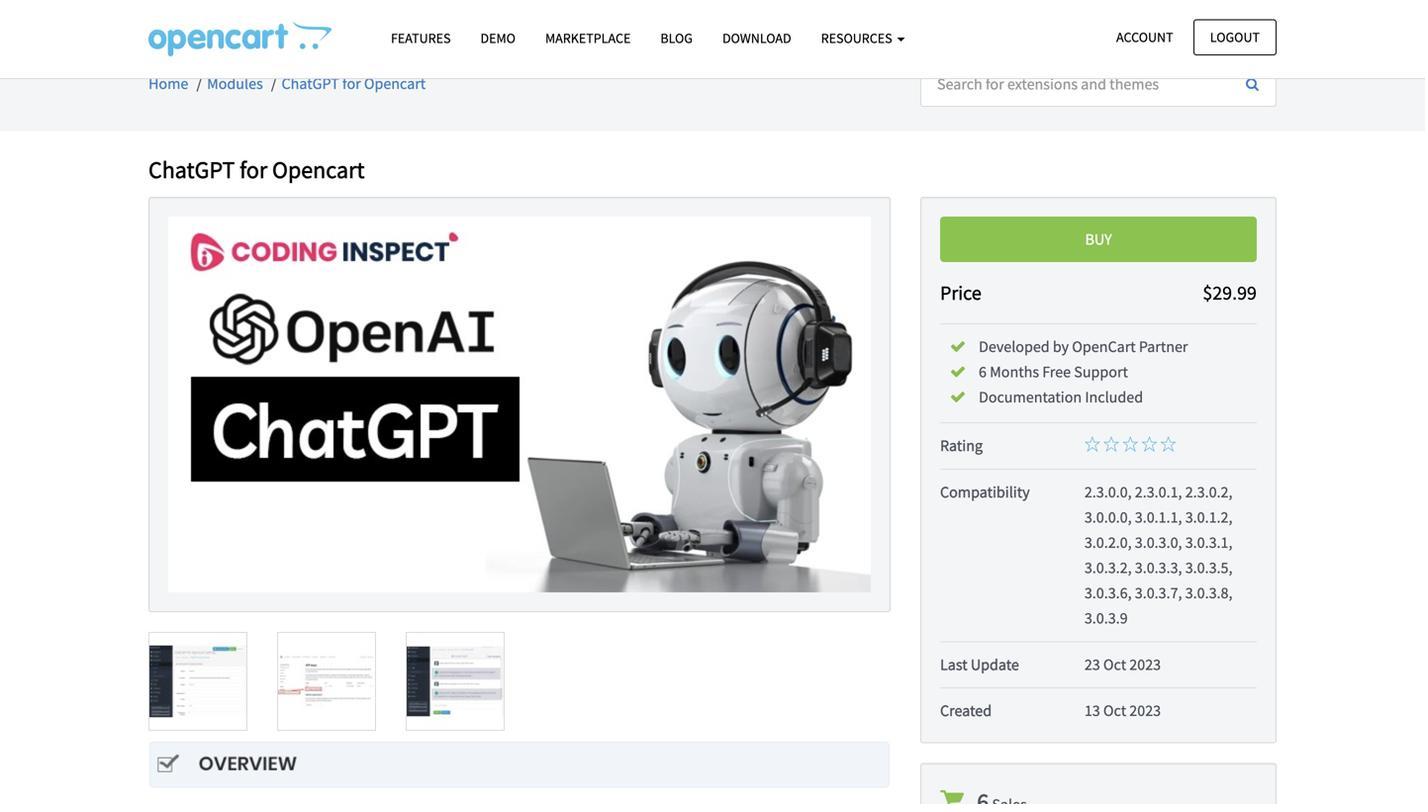 Task type: locate. For each thing, give the bounding box(es) containing it.
partner
[[1139, 337, 1188, 357]]

1 horizontal spatial star light o image
[[1123, 437, 1138, 452]]

0 vertical spatial 2023
[[1130, 655, 1161, 675]]

0 horizontal spatial chatgpt
[[148, 155, 235, 185]]

opencart down chatgpt for opencart link
[[272, 155, 365, 185]]

months
[[990, 362, 1039, 382]]

rating
[[940, 436, 983, 456]]

created
[[940, 701, 992, 721]]

modules link
[[207, 74, 263, 94]]

opencart down features link
[[364, 74, 426, 94]]

star light o image
[[1085, 437, 1100, 452], [1123, 437, 1138, 452]]

2 2023 from the top
[[1130, 701, 1161, 721]]

buy
[[1085, 229, 1112, 249]]

blog link
[[646, 21, 708, 56]]

2.3.0.0, 2.3.0.1, 2.3.0.2, 3.0.0.0, 3.0.1.1, 3.0.1.2, 3.0.2.0, 3.0.3.0, 3.0.3.1, 3.0.3.2, 3.0.3.3, 3.0.3.5, 3.0.3.6, 3.0.3.7, 3.0.3.8, 3.0.3.9
[[1085, 482, 1233, 629]]

13 oct 2023
[[1085, 701, 1161, 721]]

2 horizontal spatial star light o image
[[1161, 437, 1176, 452]]

2023 for 13 oct 2023
[[1130, 701, 1161, 721]]

1 star light o image from the left
[[1085, 437, 1100, 452]]

2023 down 23 oct 2023
[[1130, 701, 1161, 721]]

oct
[[1103, 655, 1126, 675], [1103, 701, 1126, 721]]

chatgpt
[[282, 74, 339, 94], [148, 155, 235, 185]]

1 vertical spatial for
[[240, 155, 267, 185]]

account
[[1116, 28, 1173, 46]]

oct for 23
[[1103, 655, 1126, 675]]

2.3.0.1,
[[1135, 482, 1182, 502]]

3.0.3.9
[[1085, 609, 1128, 629]]

by
[[1053, 337, 1069, 357]]

chatgpt right modules
[[282, 74, 339, 94]]

3.0.1.2,
[[1185, 508, 1233, 527]]

opencart
[[364, 74, 426, 94], [272, 155, 365, 185]]

included
[[1085, 388, 1143, 407]]

star light o image up 2.3.0.0,
[[1085, 437, 1100, 452]]

1 horizontal spatial chatgpt
[[282, 74, 339, 94]]

2023 up 13 oct 2023
[[1130, 655, 1161, 675]]

chatgpt down home
[[148, 155, 235, 185]]

3.0.3.1,
[[1185, 533, 1233, 553]]

1 horizontal spatial star light o image
[[1142, 437, 1157, 452]]

account link
[[1100, 19, 1190, 55]]

oct for 13
[[1103, 701, 1126, 721]]

2023 for 23 oct 2023
[[1130, 655, 1161, 675]]

chatgpt for opencart down features link
[[282, 74, 426, 94]]

3.0.3.6,
[[1085, 584, 1132, 603]]

1 oct from the top
[[1103, 655, 1126, 675]]

oct right 23
[[1103, 655, 1126, 675]]

0 horizontal spatial star light o image
[[1085, 437, 1100, 452]]

oct right 13 on the right
[[1103, 701, 1126, 721]]

3.0.3.5,
[[1185, 558, 1233, 578]]

1 horizontal spatial for
[[342, 74, 361, 94]]

documentation
[[979, 388, 1082, 407]]

3 star light o image from the left
[[1161, 437, 1176, 452]]

star light o image down "included"
[[1123, 437, 1138, 452]]

1 vertical spatial oct
[[1103, 701, 1126, 721]]

developed by opencart partner 6 months free support documentation included
[[979, 337, 1188, 407]]

3.0.3.3,
[[1135, 558, 1182, 578]]

2023
[[1130, 655, 1161, 675], [1130, 701, 1161, 721]]

3.0.3.7,
[[1135, 584, 1182, 603]]

resources
[[821, 29, 895, 47]]

price
[[940, 280, 982, 305]]

Search for extensions and themes text field
[[920, 61, 1230, 107]]

download
[[722, 29, 791, 47]]

2 oct from the top
[[1103, 701, 1126, 721]]

chatgpt for opencart
[[282, 74, 426, 94], [148, 155, 365, 185]]

home
[[148, 74, 188, 94]]

1 vertical spatial chatgpt
[[148, 155, 235, 185]]

1 vertical spatial 2023
[[1130, 701, 1161, 721]]

for
[[342, 74, 361, 94], [240, 155, 267, 185]]

2 star light o image from the left
[[1123, 437, 1138, 452]]

1 vertical spatial opencart
[[272, 155, 365, 185]]

star light o image
[[1104, 437, 1119, 452], [1142, 437, 1157, 452], [1161, 437, 1176, 452]]

home link
[[148, 74, 188, 94]]

1 2023 from the top
[[1130, 655, 1161, 675]]

0 horizontal spatial for
[[240, 155, 267, 185]]

0 vertical spatial oct
[[1103, 655, 1126, 675]]

0 vertical spatial chatgpt
[[282, 74, 339, 94]]

0 horizontal spatial star light o image
[[1104, 437, 1119, 452]]

23
[[1085, 655, 1100, 675]]

chatgpt for opencart down modules link
[[148, 155, 365, 185]]

last
[[940, 655, 968, 675]]

opencart - chatgpt for opencart image
[[148, 21, 332, 56]]

marketplace link
[[530, 21, 646, 56]]

marketplace
[[545, 29, 631, 47]]



Task type: vqa. For each thing, say whether or not it's contained in the screenshot.


Task type: describe. For each thing, give the bounding box(es) containing it.
demo
[[480, 29, 516, 47]]

resources link
[[806, 21, 920, 56]]

features
[[391, 29, 451, 47]]

free
[[1042, 362, 1071, 382]]

update
[[971, 655, 1019, 675]]

compatibility
[[940, 482, 1030, 502]]

$29.99
[[1203, 280, 1257, 305]]

0 vertical spatial chatgpt for opencart
[[282, 74, 426, 94]]

cart mini image
[[940, 788, 964, 805]]

chatgpt for opencart image
[[168, 217, 871, 593]]

2 star light o image from the left
[[1142, 437, 1157, 452]]

last update
[[940, 655, 1019, 675]]

3.0.3.8,
[[1185, 584, 1233, 603]]

1 vertical spatial chatgpt for opencart
[[148, 155, 365, 185]]

13
[[1085, 701, 1100, 721]]

2.3.0.2,
[[1185, 482, 1233, 502]]

developed
[[979, 337, 1050, 357]]

chatgpt for opencart link
[[282, 74, 426, 94]]

demo link
[[466, 21, 530, 56]]

3.0.1.1,
[[1135, 508, 1182, 527]]

3.0.3.0,
[[1135, 533, 1182, 553]]

logout link
[[1193, 19, 1277, 55]]

3.0.0.0,
[[1085, 508, 1132, 527]]

3.0.3.2,
[[1085, 558, 1132, 578]]

3.0.2.0,
[[1085, 533, 1132, 553]]

0 vertical spatial opencart
[[364, 74, 426, 94]]

buy button
[[940, 217, 1257, 262]]

download link
[[708, 21, 806, 56]]

logout
[[1210, 28, 1260, 46]]

23 oct 2023
[[1085, 655, 1161, 675]]

0 vertical spatial for
[[342, 74, 361, 94]]

6
[[979, 362, 987, 382]]

search image
[[1246, 77, 1259, 91]]

features link
[[376, 21, 466, 56]]

modules
[[207, 74, 263, 94]]

2.3.0.0,
[[1085, 482, 1132, 502]]

1 star light o image from the left
[[1104, 437, 1119, 452]]

blog
[[660, 29, 693, 47]]

opencart
[[1072, 337, 1136, 357]]

support
[[1074, 362, 1128, 382]]



